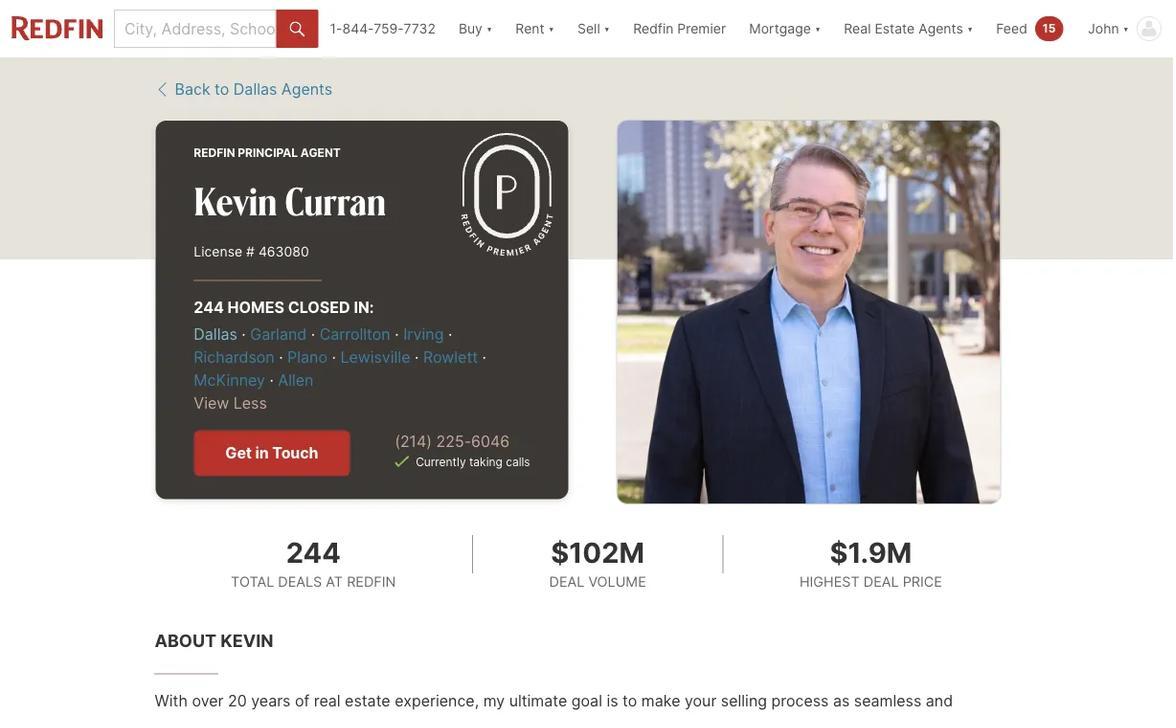 Task type: vqa. For each thing, say whether or not it's contained in the screenshot.
244 to the right
yes



Task type: describe. For each thing, give the bounding box(es) containing it.
is
[[607, 692, 618, 711]]

244  homes closed in: dallas · garland · carrollton · irving · richardson · plano · lewisville · rowlett · mckinney · allen view less
[[194, 298, 487, 413]]

sell
[[578, 21, 600, 37]]

get
[[225, 444, 252, 463]]

$102m
[[551, 536, 645, 569]]

sell ▾
[[578, 21, 610, 37]]

0 horizontal spatial to
[[215, 80, 229, 99]]

touch
[[272, 444, 318, 463]]

1 horizontal spatial and
[[926, 692, 953, 711]]

principal
[[238, 146, 298, 159]]

curran
[[285, 176, 386, 226]]

deal inside the "$1.9m highest deal price"
[[864, 573, 899, 590]]

john ▾
[[1088, 21, 1129, 37]]

license
[[194, 243, 243, 260]]

irving link
[[403, 325, 444, 344]]

· left allen at the left bottom of the page
[[270, 371, 274, 390]]

of
[[295, 692, 310, 711]]

process
[[772, 692, 829, 711]]

resident
[[465, 715, 524, 716]]

taking
[[469, 455, 503, 469]]

premier
[[678, 21, 726, 37]]

homes
[[680, 715, 728, 716]]

0 horizontal spatial agents
[[281, 80, 333, 99]]

0 horizontal spatial selling
[[629, 715, 676, 716]]

pleasant
[[155, 715, 216, 716]]

back
[[175, 80, 210, 99]]

long
[[346, 715, 377, 716]]

volume
[[589, 573, 646, 590]]

goal
[[572, 692, 602, 711]]

garland
[[250, 325, 307, 344]]

· right rowlett link
[[482, 348, 487, 367]]

5 ▾ from the left
[[967, 21, 973, 37]]

rent ▾ button
[[516, 0, 555, 57]]

0 vertical spatial kevin
[[194, 176, 277, 226]]

buy ▾ button
[[459, 0, 493, 57]]

in inside with over 20 years of real estate experience, my ultimate goal is to make your selling process as seamless and pleasant as possible.  as a long time dallas resident i specialize in selling homes and condos throughout the dallas area
[[613, 715, 625, 716]]

· down garland "link"
[[279, 348, 283, 367]]

real
[[844, 21, 871, 37]]

dallas right back
[[234, 80, 277, 99]]

7732
[[404, 21, 436, 37]]

rowlett
[[423, 348, 478, 367]]

1-
[[330, 21, 342, 37]]

sell ▾ button
[[578, 0, 610, 57]]

possible.
[[242, 715, 306, 716]]

carrollton link
[[320, 325, 391, 344]]

real
[[314, 692, 341, 711]]

richardson
[[194, 348, 275, 367]]

$102m deal volume
[[549, 536, 646, 590]]

lewisville
[[340, 348, 410, 367]]

condos
[[764, 715, 817, 716]]

agent
[[301, 146, 341, 159]]

real estate agents ▾ button
[[833, 0, 985, 57]]

plano
[[287, 348, 328, 367]]

a
[[333, 715, 342, 716]]

real estate agents ▾
[[844, 21, 973, 37]]

844-
[[342, 21, 374, 37]]

estate
[[345, 692, 391, 711]]

▾ for sell ▾
[[604, 21, 610, 37]]

15
[[1043, 22, 1056, 35]]

get in touch button
[[194, 431, 350, 477]]

· up rowlett link
[[448, 325, 452, 344]]

rent ▾
[[516, 21, 555, 37]]

redfin principal agent
[[194, 146, 341, 159]]

my
[[483, 692, 505, 711]]

dallas link
[[194, 325, 237, 344]]

mckinney link
[[194, 371, 265, 390]]

rowlett link
[[423, 348, 478, 367]]

get in touch
[[225, 444, 318, 463]]

plano link
[[287, 348, 328, 367]]

currently taking calls
[[416, 455, 530, 469]]

john
[[1088, 21, 1119, 37]]

garland link
[[250, 325, 307, 344]]

mckinney
[[194, 371, 265, 390]]

redfin premier button
[[622, 0, 738, 57]]

dallas right "the"
[[934, 715, 978, 716]]

(214)
[[395, 433, 432, 451]]

$1.9m highest deal price
[[800, 536, 942, 590]]

City, Address, School, Agent, ZIP search field
[[114, 10, 276, 48]]

· up richardson link
[[242, 325, 246, 344]]

· left irving
[[395, 325, 399, 344]]

rent ▾ button
[[504, 0, 566, 57]]

redfin premier
[[633, 21, 726, 37]]

▾ for rent ▾
[[548, 21, 555, 37]]

kevin curran, redfin principal agent image
[[617, 120, 1002, 505]]

in inside button
[[255, 444, 269, 463]]

redfin for redfin principal agent
[[194, 146, 235, 159]]

less
[[234, 394, 267, 413]]

▾ for john ▾
[[1123, 21, 1129, 37]]

buy ▾ button
[[447, 0, 504, 57]]

throughout
[[822, 715, 902, 716]]



Task type: locate. For each thing, give the bounding box(es) containing it.
about
[[155, 631, 217, 652]]

$1.9m
[[830, 536, 912, 569]]

buy ▾
[[459, 21, 493, 37]]

0 vertical spatial agents
[[919, 21, 963, 37]]

· up 'plano' link
[[311, 325, 315, 344]]

1 vertical spatial and
[[733, 715, 760, 716]]

to inside with over 20 years of real estate experience, my ultimate goal is to make your selling process as seamless and pleasant as possible.  as a long time dallas resident i specialize in selling homes and condos throughout the dallas area
[[623, 692, 637, 711]]

view
[[194, 394, 229, 413]]

3 ▾ from the left
[[604, 21, 610, 37]]

redfin for redfin premier
[[633, 21, 674, 37]]

1 vertical spatial kevin
[[221, 631, 273, 652]]

dallas up richardson
[[194, 325, 237, 344]]

· down irving link at the left
[[415, 348, 419, 367]]

your
[[685, 692, 717, 711]]

0 horizontal spatial deal
[[549, 573, 585, 590]]

1 horizontal spatial 244
[[286, 536, 341, 569]]

1 vertical spatial selling
[[629, 715, 676, 716]]

0 horizontal spatial redfin
[[194, 146, 235, 159]]

selling down make in the bottom of the page
[[629, 715, 676, 716]]

244
[[194, 298, 224, 317], [286, 536, 341, 569]]

redfin inside button
[[633, 21, 674, 37]]

mortgage
[[749, 21, 811, 37]]

0 vertical spatial as
[[833, 692, 850, 711]]

richardson link
[[194, 348, 275, 367]]

1 vertical spatial as
[[221, 715, 237, 716]]

and
[[926, 692, 953, 711], [733, 715, 760, 716]]

1 horizontal spatial deal
[[864, 573, 899, 590]]

feed
[[996, 21, 1028, 37]]

· right plano at left
[[332, 348, 336, 367]]

244 up the deals
[[286, 536, 341, 569]]

agents down submit search icon
[[281, 80, 333, 99]]

0 horizontal spatial and
[[733, 715, 760, 716]]

redfin right at
[[347, 573, 396, 590]]

view less link
[[194, 392, 267, 415]]

price
[[903, 573, 942, 590]]

estate
[[875, 21, 915, 37]]

2 ▾ from the left
[[548, 21, 555, 37]]

▾ right rent
[[548, 21, 555, 37]]

selling up homes
[[721, 692, 767, 711]]

with
[[155, 692, 188, 711]]

244 up dallas link
[[194, 298, 224, 317]]

the
[[906, 715, 930, 716]]

0 horizontal spatial in
[[255, 444, 269, 463]]

0 vertical spatial to
[[215, 80, 229, 99]]

2 vertical spatial redfin
[[347, 573, 396, 590]]

244 inside 244 total deals at redfin
[[286, 536, 341, 569]]

0 horizontal spatial 244
[[194, 298, 224, 317]]

agents inside dropdown button
[[919, 21, 963, 37]]

▾ for buy ▾
[[486, 21, 493, 37]]

1 vertical spatial redfin
[[194, 146, 235, 159]]

irving
[[403, 325, 444, 344]]

▾ for mortgage ▾
[[815, 21, 821, 37]]

1 ▾ from the left
[[486, 21, 493, 37]]

kevin down total
[[221, 631, 273, 652]]

closed
[[288, 298, 350, 317]]

to
[[215, 80, 229, 99], [623, 692, 637, 711]]

kevin up #
[[194, 176, 277, 226]]

1 vertical spatial to
[[623, 692, 637, 711]]

redfin inside 244 total deals at redfin
[[347, 573, 396, 590]]

ultimate
[[509, 692, 567, 711]]

i
[[529, 715, 533, 716]]

0 vertical spatial and
[[926, 692, 953, 711]]

currently
[[416, 455, 466, 469]]

4 ▾ from the left
[[815, 21, 821, 37]]

deal
[[549, 573, 585, 590], [864, 573, 899, 590]]

and right homes
[[733, 715, 760, 716]]

sell ▾ button
[[566, 0, 622, 57]]

years
[[251, 692, 291, 711]]

calls
[[506, 455, 530, 469]]

redfin left principal
[[194, 146, 235, 159]]

specialize
[[537, 715, 608, 716]]

(214) 225-6046
[[395, 433, 510, 451]]

and up "the"
[[926, 692, 953, 711]]

#
[[246, 243, 255, 260]]

1 horizontal spatial in
[[613, 715, 625, 716]]

back to dallas agents
[[175, 80, 333, 99]]

1 vertical spatial agents
[[281, 80, 333, 99]]

over
[[192, 692, 224, 711]]

as down 20
[[221, 715, 237, 716]]

244 for 244  homes closed in:
[[194, 298, 224, 317]]

759-
[[374, 21, 404, 37]]

to right is
[[623, 692, 637, 711]]

as
[[310, 715, 329, 716]]

1 vertical spatial 244
[[286, 536, 341, 569]]

1 horizontal spatial to
[[623, 692, 637, 711]]

6 ▾ from the left
[[1123, 21, 1129, 37]]

1 horizontal spatial agents
[[919, 21, 963, 37]]

deal down $102m
[[549, 573, 585, 590]]

1-844-759-7732 link
[[330, 21, 436, 37]]

deal inside $102m deal volume
[[549, 573, 585, 590]]

real estate agents ▾ link
[[844, 0, 973, 57]]

about kevin
[[155, 631, 273, 652]]

in:
[[354, 298, 374, 317]]

selling
[[721, 692, 767, 711], [629, 715, 676, 716]]

time
[[382, 715, 413, 716]]

redfin left premier
[[633, 21, 674, 37]]

6046
[[471, 433, 510, 451]]

▾ right sell
[[604, 21, 610, 37]]

0 vertical spatial selling
[[721, 692, 767, 711]]

▾ right "john"
[[1123, 21, 1129, 37]]

seamless
[[854, 692, 922, 711]]

1 deal from the left
[[549, 573, 585, 590]]

dallas inside 244  homes closed in: dallas · garland · carrollton · irving · richardson · plano · lewisville · rowlett · mckinney · allen view less
[[194, 325, 237, 344]]

225-
[[436, 433, 471, 451]]

2 horizontal spatial redfin
[[633, 21, 674, 37]]

▾ left feed at the right top
[[967, 21, 973, 37]]

1 vertical spatial in
[[613, 715, 625, 716]]

mortgage ▾ button
[[749, 0, 821, 57]]

as up throughout
[[833, 692, 850, 711]]

20
[[228, 692, 247, 711]]

deal down the $1.9m
[[864, 573, 899, 590]]

submit search image
[[290, 22, 305, 37]]

with over 20 years of real estate experience, my ultimate goal is to make your selling process as seamless and pleasant as possible.  as a long time dallas resident i specialize in selling homes and condos throughout the dallas area
[[155, 692, 1018, 716]]

244 total deals at redfin
[[231, 536, 396, 590]]

carrollton
[[320, 325, 391, 344]]

agents right estate
[[919, 21, 963, 37]]

experience,
[[395, 692, 479, 711]]

▾ right the buy
[[486, 21, 493, 37]]

buy
[[459, 21, 483, 37]]

kevin
[[194, 176, 277, 226], [221, 631, 273, 652]]

·
[[242, 325, 246, 344], [311, 325, 315, 344], [395, 325, 399, 344], [448, 325, 452, 344], [279, 348, 283, 367], [332, 348, 336, 367], [415, 348, 419, 367], [482, 348, 487, 367], [270, 371, 274, 390]]

dallas
[[234, 80, 277, 99], [194, 325, 237, 344], [417, 715, 461, 716], [934, 715, 978, 716]]

mortgage ▾ button
[[738, 0, 833, 57]]

1-844-759-7732
[[330, 21, 436, 37]]

dallas down experience,
[[417, 715, 461, 716]]

deals
[[278, 573, 322, 590]]

at
[[326, 573, 343, 590]]

0 vertical spatial redfin
[[633, 21, 674, 37]]

lewisville link
[[340, 348, 410, 367]]

in right get
[[255, 444, 269, 463]]

homes
[[228, 298, 284, 317]]

0 vertical spatial 244
[[194, 298, 224, 317]]

0 vertical spatial in
[[255, 444, 269, 463]]

1 horizontal spatial selling
[[721, 692, 767, 711]]

244 inside 244  homes closed in: dallas · garland · carrollton · irving · richardson · plano · lewisville · rowlett · mckinney · allen view less
[[194, 298, 224, 317]]

to right back
[[215, 80, 229, 99]]

244 for 244
[[286, 536, 341, 569]]

1 horizontal spatial redfin
[[347, 573, 396, 590]]

highest
[[800, 573, 860, 590]]

2 deal from the left
[[864, 573, 899, 590]]

make
[[642, 692, 681, 711]]

▾ right mortgage
[[815, 21, 821, 37]]

kevin curran
[[194, 176, 386, 226]]

463080
[[259, 243, 309, 260]]

allen link
[[278, 371, 314, 390]]

1 horizontal spatial as
[[833, 692, 850, 711]]

in down is
[[613, 715, 625, 716]]

0 horizontal spatial as
[[221, 715, 237, 716]]

license # 463080
[[194, 243, 309, 260]]



